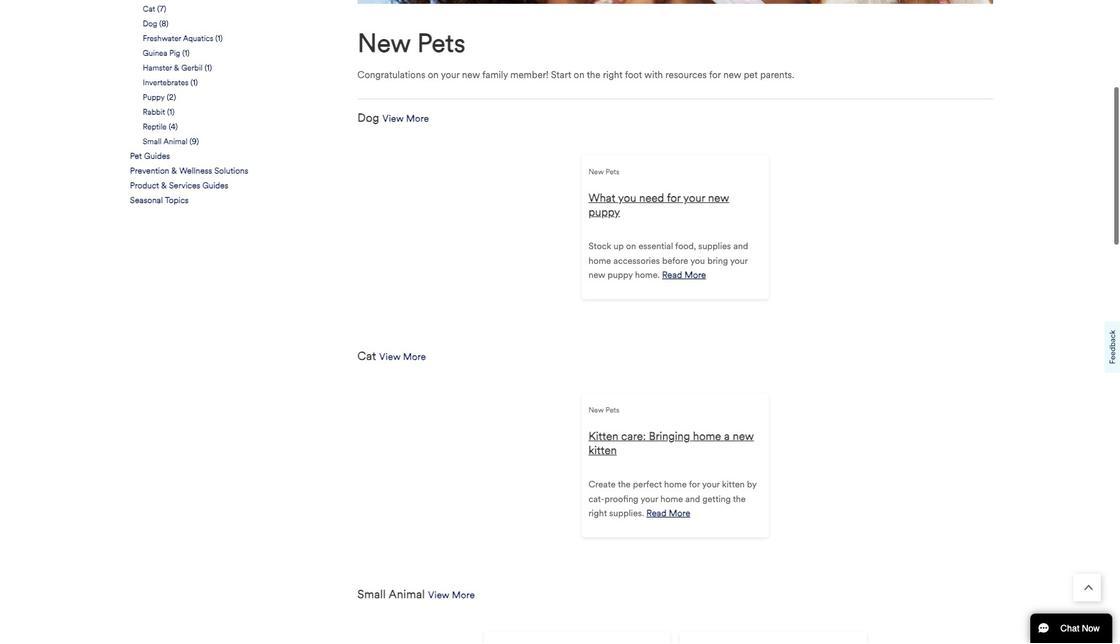 Task type: describe. For each thing, give the bounding box(es) containing it.
more inside small animal view more
[[452, 590, 475, 601]]

view more link for dog
[[383, 113, 429, 125]]

family
[[482, 69, 508, 81]]

invertebrates
[[143, 78, 189, 87]]

new pets for what
[[589, 167, 620, 176]]

new inside kitten care: bringing home a new kitten
[[733, 430, 754, 444]]

(7)
[[157, 4, 166, 14]]

and inside stock up on essential food, supplies and home accessories before you bring your new puppy home.
[[734, 241, 748, 252]]

pet
[[744, 69, 758, 81]]

bringing
[[649, 430, 690, 444]]

view for cat
[[379, 351, 401, 363]]

pets for kitten
[[606, 406, 620, 415]]

care:
[[622, 430, 646, 444]]

home inside stock up on essential food, supplies and home accessories before you bring your new puppy home.
[[589, 256, 611, 267]]

more inside cat view more
[[403, 351, 426, 363]]

up
[[614, 241, 624, 252]]

home.
[[635, 270, 660, 281]]

for inside create the perfect home for your kitten by cat-proofing your home and getting the right supplies.
[[689, 480, 700, 491]]

view inside small animal view more
[[428, 590, 450, 601]]

seasonal topics link
[[130, 195, 189, 207]]

start
[[551, 69, 571, 81]]

1 vertical spatial &
[[171, 166, 177, 176]]

new inside stock up on essential food, supplies and home accessories before you bring your new puppy home.
[[589, 270, 606, 281]]

small inside cat (7) dog (8) freshwater aquatics (1) guinea pig (1) hamster & gerbil (1) invertebrates (1) puppy (2) rabbit (1) reptile (4) small animal (9) pet guides prevention & wellness solutions product & services guides seasonal topics
[[143, 137, 162, 146]]

2 horizontal spatial for
[[709, 69, 721, 81]]

1 horizontal spatial the
[[618, 480, 631, 491]]

0 vertical spatial new
[[358, 28, 411, 59]]

1 horizontal spatial on
[[574, 69, 585, 81]]

your inside the what you need for your new puppy
[[683, 191, 706, 205]]

dog link
[[143, 18, 157, 30]]

what you need for your new puppy link
[[589, 191, 763, 220]]

kitten for create the perfect home for your kitten by cat-proofing your home and getting the right supplies.
[[722, 480, 745, 491]]

product
[[130, 181, 159, 191]]

create
[[589, 480, 616, 491]]

guinea
[[143, 48, 167, 58]]

(1) right pig
[[182, 48, 190, 58]]

kitten
[[589, 430, 619, 444]]

2 vertical spatial &
[[161, 181, 167, 191]]

for inside the what you need for your new puppy
[[667, 191, 681, 205]]

puppy inside stock up on essential food, supplies and home accessories before you bring your new puppy home.
[[608, 270, 633, 281]]

0 vertical spatial guides
[[144, 151, 170, 162]]

getting
[[703, 494, 731, 505]]

dog inside cat (7) dog (8) freshwater aquatics (1) guinea pig (1) hamster & gerbil (1) invertebrates (1) puppy (2) rabbit (1) reptile (4) small animal (9) pet guides prevention & wellness solutions product & services guides seasonal topics
[[143, 19, 157, 28]]

(1) down gerbil
[[191, 78, 198, 87]]

(1) right gerbil
[[205, 63, 212, 73]]

a
[[724, 430, 730, 444]]

member!
[[511, 69, 549, 81]]

new pets hero image
[[358, 0, 994, 4]]

view more link for small animal
[[428, 590, 475, 601]]

your inside stock up on essential food, supplies and home accessories before you bring your new puppy home.
[[730, 256, 748, 267]]

prevention
[[130, 166, 169, 176]]

small animal link
[[143, 136, 188, 148]]

hamster & gerbil link
[[143, 62, 203, 74]]

animal inside cat (7) dog (8) freshwater aquatics (1) guinea pig (1) hamster & gerbil (1) invertebrates (1) puppy (2) rabbit (1) reptile (4) small animal (9) pet guides prevention & wellness solutions product & services guides seasonal topics
[[163, 137, 188, 146]]

small animal view more
[[358, 588, 475, 602]]

stock up on essential food, supplies and home accessories before you bring your new puppy home.
[[589, 241, 748, 281]]

product & services guides link
[[130, 180, 228, 192]]

topics
[[165, 196, 189, 206]]

what
[[589, 191, 616, 205]]

(4)
[[169, 122, 178, 132]]

services
[[169, 181, 200, 191]]

1 vertical spatial small
[[358, 588, 386, 602]]

new pets for kitten
[[589, 406, 620, 415]]

home inside kitten care: bringing home a new kitten
[[693, 430, 722, 444]]

your left family
[[441, 69, 460, 81]]

read more for for
[[662, 270, 706, 281]]

(1) right 'aquatics'
[[215, 33, 223, 43]]

need
[[639, 191, 664, 205]]

home down perfect
[[661, 494, 683, 505]]

aquatics
[[183, 33, 213, 43]]

0 vertical spatial right
[[603, 69, 623, 81]]

on inside stock up on essential food, supplies and home accessories before you bring your new puppy home.
[[626, 241, 636, 252]]

your down perfect
[[641, 494, 658, 505]]

supplies
[[699, 241, 731, 252]]

new inside the what you need for your new puppy
[[708, 191, 730, 205]]

pig
[[169, 48, 180, 58]]

wellness
[[179, 166, 212, 176]]

read for need
[[662, 270, 682, 281]]

0 vertical spatial the
[[587, 69, 601, 81]]



Task type: vqa. For each thing, say whether or not it's contained in the screenshot.
the bottom puppy
yes



Task type: locate. For each thing, give the bounding box(es) containing it.
view inside cat view more
[[379, 351, 401, 363]]

0 horizontal spatial for
[[667, 191, 681, 205]]

0 vertical spatial read more link
[[662, 269, 706, 283]]

on right up
[[626, 241, 636, 252]]

1 horizontal spatial animal
[[389, 588, 425, 602]]

invertebrates link
[[143, 77, 189, 89]]

animal
[[163, 137, 188, 146], [389, 588, 425, 602]]

read more link down perfect
[[647, 507, 691, 522]]

kitten care: bringing home a new kitten link
[[589, 430, 763, 458]]

right down cat-
[[589, 508, 607, 519]]

0 vertical spatial puppy
[[589, 205, 620, 219]]

(2)
[[167, 92, 176, 102]]

your right bring
[[730, 256, 748, 267]]

cat for cat (7) dog (8) freshwater aquatics (1) guinea pig (1) hamster & gerbil (1) invertebrates (1) puppy (2) rabbit (1) reptile (4) small animal (9) pet guides prevention & wellness solutions product & services guides seasonal topics
[[143, 4, 155, 14]]

new pets up kitten
[[589, 406, 620, 415]]

1 horizontal spatial you
[[691, 256, 705, 267]]

cat (7) dog (8) freshwater aquatics (1) guinea pig (1) hamster & gerbil (1) invertebrates (1) puppy (2) rabbit (1) reptile (4) small animal (9) pet guides prevention & wellness solutions product & services guides seasonal topics
[[130, 4, 248, 206]]

0 horizontal spatial and
[[686, 494, 700, 505]]

0 horizontal spatial small
[[143, 137, 162, 146]]

home
[[589, 256, 611, 267], [693, 430, 722, 444], [664, 480, 687, 491], [661, 494, 683, 505]]

new up supplies at the top right of page
[[708, 191, 730, 205]]

read more link down the before
[[662, 269, 706, 283]]

1 vertical spatial animal
[[389, 588, 425, 602]]

1 vertical spatial read
[[647, 508, 667, 519]]

new up kitten
[[589, 406, 604, 415]]

read more
[[662, 270, 706, 281], [647, 508, 691, 519]]

1 vertical spatial new pets
[[589, 167, 620, 176]]

essential
[[639, 241, 673, 252]]

you inside stock up on essential food, supplies and home accessories before you bring your new puppy home.
[[691, 256, 705, 267]]

2 vertical spatial view more link
[[428, 590, 475, 601]]

puppy inside the what you need for your new puppy
[[589, 205, 620, 219]]

your
[[441, 69, 460, 81], [683, 191, 706, 205], [730, 256, 748, 267], [702, 480, 720, 491], [641, 494, 658, 505]]

2 vertical spatial for
[[689, 480, 700, 491]]

more inside dog view more
[[406, 113, 429, 124]]

1 vertical spatial puppy
[[608, 270, 633, 281]]

view more link for cat
[[379, 351, 426, 363]]

new for kitten care: bringing home a new kitten
[[589, 406, 604, 415]]

kitten
[[589, 444, 617, 458], [722, 480, 745, 491]]

0 vertical spatial pets
[[417, 28, 466, 59]]

(1)
[[215, 33, 223, 43], [182, 48, 190, 58], [205, 63, 212, 73], [191, 78, 198, 87], [167, 107, 175, 117]]

puppy link
[[143, 92, 165, 103]]

0 vertical spatial dog
[[143, 19, 157, 28]]

2 vertical spatial pets
[[606, 406, 620, 415]]

puppy
[[589, 205, 620, 219], [608, 270, 633, 281]]

cat for cat view more
[[358, 349, 376, 363]]

1 vertical spatial right
[[589, 508, 607, 519]]

the
[[587, 69, 601, 81], [618, 480, 631, 491], [733, 494, 746, 505]]

0 vertical spatial you
[[618, 191, 637, 205]]

for
[[709, 69, 721, 81], [667, 191, 681, 205], [689, 480, 700, 491]]

food,
[[676, 241, 696, 252]]

cat view more
[[358, 349, 426, 363]]

1 vertical spatial the
[[618, 480, 631, 491]]

your up getting
[[702, 480, 720, 491]]

hamster
[[143, 63, 172, 73]]

(8)
[[159, 19, 169, 28]]

0 vertical spatial kitten
[[589, 444, 617, 458]]

new left family
[[462, 69, 480, 81]]

on right "congratulations"
[[428, 69, 439, 81]]

and right supplies at the top right of page
[[734, 241, 748, 252]]

new for what you need for your new puppy
[[589, 167, 604, 176]]

1 vertical spatial for
[[667, 191, 681, 205]]

kitten left by
[[722, 480, 745, 491]]

and inside create the perfect home for your kitten by cat-proofing your home and getting the right supplies.
[[686, 494, 700, 505]]

home left a at the right of the page
[[693, 430, 722, 444]]

& down pig
[[174, 63, 179, 73]]

new up what
[[589, 167, 604, 176]]

0 horizontal spatial the
[[587, 69, 601, 81]]

& up "seasonal topics" link
[[161, 181, 167, 191]]

1 horizontal spatial for
[[689, 480, 700, 491]]

pet
[[130, 151, 142, 162]]

2 vertical spatial new
[[589, 406, 604, 415]]

by
[[747, 480, 757, 491]]

1 vertical spatial read more link
[[647, 507, 691, 522]]

on right start
[[574, 69, 585, 81]]

new left pet
[[724, 69, 742, 81]]

0 vertical spatial for
[[709, 69, 721, 81]]

the right start
[[587, 69, 601, 81]]

before
[[662, 256, 689, 267]]

1 vertical spatial pets
[[606, 167, 620, 176]]

pets
[[417, 28, 466, 59], [606, 167, 620, 176], [606, 406, 620, 415]]

new down stock on the top
[[589, 270, 606, 281]]

1 vertical spatial read more
[[647, 508, 691, 519]]

0 vertical spatial small
[[143, 137, 162, 146]]

2 vertical spatial the
[[733, 494, 746, 505]]

read more for home
[[647, 508, 691, 519]]

0 vertical spatial &
[[174, 63, 179, 73]]

and left getting
[[686, 494, 700, 505]]

reptile link
[[143, 121, 167, 133]]

more
[[406, 113, 429, 124], [685, 270, 706, 281], [403, 351, 426, 363], [669, 508, 691, 519], [452, 590, 475, 601]]

1 horizontal spatial guides
[[202, 181, 228, 191]]

0 horizontal spatial you
[[618, 191, 637, 205]]

congratulations on your new family member! start on the right foot with resources for new pet parents.
[[358, 69, 795, 81]]

read down the before
[[662, 270, 682, 281]]

proofing
[[605, 494, 639, 505]]

guides
[[144, 151, 170, 162], [202, 181, 228, 191]]

freshwater
[[143, 33, 181, 43]]

home right perfect
[[664, 480, 687, 491]]

1 vertical spatial dog
[[358, 111, 379, 125]]

seasonal
[[130, 196, 163, 206]]

new
[[358, 28, 411, 59], [589, 167, 604, 176], [589, 406, 604, 415]]

cat-
[[589, 494, 605, 505]]

guides down the solutions
[[202, 181, 228, 191]]

new right a at the right of the page
[[733, 430, 754, 444]]

stock
[[589, 241, 612, 252]]

view
[[383, 113, 404, 124], [379, 351, 401, 363], [428, 590, 450, 601]]

you left need
[[618, 191, 637, 205]]

1 horizontal spatial dog
[[358, 111, 379, 125]]

1 vertical spatial view more link
[[379, 351, 426, 363]]

&
[[174, 63, 179, 73], [171, 166, 177, 176], [161, 181, 167, 191]]

0 vertical spatial read more
[[662, 270, 706, 281]]

small
[[143, 137, 162, 146], [358, 588, 386, 602]]

guinea pig link
[[143, 48, 180, 59]]

0 horizontal spatial cat
[[143, 4, 155, 14]]

& up product & services guides link
[[171, 166, 177, 176]]

you
[[618, 191, 637, 205], [691, 256, 705, 267]]

read more down perfect
[[647, 508, 691, 519]]

kitten inside create the perfect home for your kitten by cat-proofing your home and getting the right supplies.
[[722, 480, 745, 491]]

guides up prevention
[[144, 151, 170, 162]]

create the perfect home for your kitten by cat-proofing your home and getting the right supplies.
[[589, 480, 757, 519]]

new pets up what
[[589, 167, 620, 176]]

view inside dog view more
[[383, 113, 404, 124]]

rabbit link
[[143, 107, 165, 118]]

accessories
[[614, 256, 660, 267]]

1 horizontal spatial kitten
[[722, 480, 745, 491]]

dog view more
[[358, 111, 429, 125]]

1 vertical spatial new
[[589, 167, 604, 176]]

reptile
[[143, 122, 167, 132]]

read for bringing
[[647, 508, 667, 519]]

dog down "congratulations"
[[358, 111, 379, 125]]

0 vertical spatial view more link
[[383, 113, 429, 125]]

for down "kitten care: bringing home a new kitten" link
[[689, 480, 700, 491]]

1 horizontal spatial small
[[358, 588, 386, 602]]

read right supplies.
[[647, 508, 667, 519]]

right inside create the perfect home for your kitten by cat-proofing your home and getting the right supplies.
[[589, 508, 607, 519]]

1 horizontal spatial cat
[[358, 349, 376, 363]]

pets up what
[[606, 167, 620, 176]]

you inside the what you need for your new puppy
[[618, 191, 637, 205]]

0 vertical spatial read
[[662, 270, 682, 281]]

0 vertical spatial cat
[[143, 4, 155, 14]]

(1) down (2)
[[167, 107, 175, 117]]

what you need for your new puppy
[[589, 191, 730, 219]]

1 vertical spatial cat
[[358, 349, 376, 363]]

puppy down accessories
[[608, 270, 633, 281]]

supplies.
[[609, 508, 644, 519]]

1 vertical spatial kitten
[[722, 480, 745, 491]]

2 horizontal spatial on
[[626, 241, 636, 252]]

foot
[[625, 69, 642, 81]]

rabbit
[[143, 107, 165, 117]]

1 vertical spatial view
[[379, 351, 401, 363]]

solutions
[[214, 166, 248, 176]]

0 vertical spatial animal
[[163, 137, 188, 146]]

(9)
[[190, 137, 199, 146]]

puppy
[[143, 92, 165, 102]]

view for dog
[[383, 113, 404, 124]]

0 horizontal spatial kitten
[[589, 444, 617, 458]]

pet guides link
[[130, 151, 170, 162]]

the up proofing
[[618, 480, 631, 491]]

and
[[734, 241, 748, 252], [686, 494, 700, 505]]

freshwater aquatics link
[[143, 33, 213, 44]]

bring
[[708, 256, 728, 267]]

kitten care: bringing home a new kitten
[[589, 430, 754, 458]]

0 horizontal spatial animal
[[163, 137, 188, 146]]

0 vertical spatial new pets
[[358, 28, 466, 59]]

with
[[645, 69, 663, 81]]

read more down the before
[[662, 270, 706, 281]]

on
[[428, 69, 439, 81], [574, 69, 585, 81], [626, 241, 636, 252]]

pets for what
[[606, 167, 620, 176]]

right
[[603, 69, 623, 81], [589, 508, 607, 519]]

parents.
[[761, 69, 795, 81]]

your right need
[[683, 191, 706, 205]]

cat
[[143, 4, 155, 14], [358, 349, 376, 363]]

1 vertical spatial you
[[691, 256, 705, 267]]

for right resources
[[709, 69, 721, 81]]

pets up kitten
[[606, 406, 620, 415]]

resources
[[666, 69, 707, 81]]

0 horizontal spatial guides
[[144, 151, 170, 162]]

0 vertical spatial view
[[383, 113, 404, 124]]

dog
[[143, 19, 157, 28], [358, 111, 379, 125]]

cat link
[[143, 3, 155, 15]]

0 horizontal spatial dog
[[143, 19, 157, 28]]

2 vertical spatial new pets
[[589, 406, 620, 415]]

cat inside cat (7) dog (8) freshwater aquatics (1) guinea pig (1) hamster & gerbil (1) invertebrates (1) puppy (2) rabbit (1) reptile (4) small animal (9) pet guides prevention & wellness solutions product & services guides seasonal topics
[[143, 4, 155, 14]]

1 horizontal spatial and
[[734, 241, 748, 252]]

2 horizontal spatial the
[[733, 494, 746, 505]]

for right need
[[667, 191, 681, 205]]

you down the food,
[[691, 256, 705, 267]]

0 vertical spatial and
[[734, 241, 748, 252]]

1 vertical spatial guides
[[202, 181, 228, 191]]

prevention & wellness solutions link
[[130, 165, 248, 177]]

read more link for home
[[647, 507, 691, 522]]

puppy up stock on the top
[[589, 205, 620, 219]]

new pets
[[358, 28, 466, 59], [589, 167, 620, 176], [589, 406, 620, 415]]

0 horizontal spatial on
[[428, 69, 439, 81]]

1 vertical spatial and
[[686, 494, 700, 505]]

gerbil
[[181, 63, 203, 73]]

home down stock on the top
[[589, 256, 611, 267]]

read more link
[[662, 269, 706, 283], [647, 507, 691, 522]]

new up "congratulations"
[[358, 28, 411, 59]]

the right getting
[[733, 494, 746, 505]]

perfect
[[633, 480, 662, 491]]

right left foot
[[603, 69, 623, 81]]

new
[[462, 69, 480, 81], [724, 69, 742, 81], [708, 191, 730, 205], [589, 270, 606, 281], [733, 430, 754, 444]]

pets up "congratulations"
[[417, 28, 466, 59]]

2 vertical spatial view
[[428, 590, 450, 601]]

read more link for for
[[662, 269, 706, 283]]

congratulations
[[358, 69, 426, 81]]

dog left (8)
[[143, 19, 157, 28]]

view more link
[[383, 113, 429, 125], [379, 351, 426, 363], [428, 590, 475, 601]]

kitten inside kitten care: bringing home a new kitten
[[589, 444, 617, 458]]

kitten for kitten care: bringing home a new kitten
[[589, 444, 617, 458]]

new pets up "congratulations"
[[358, 28, 466, 59]]

read
[[662, 270, 682, 281], [647, 508, 667, 519]]

kitten left care:
[[589, 444, 617, 458]]



